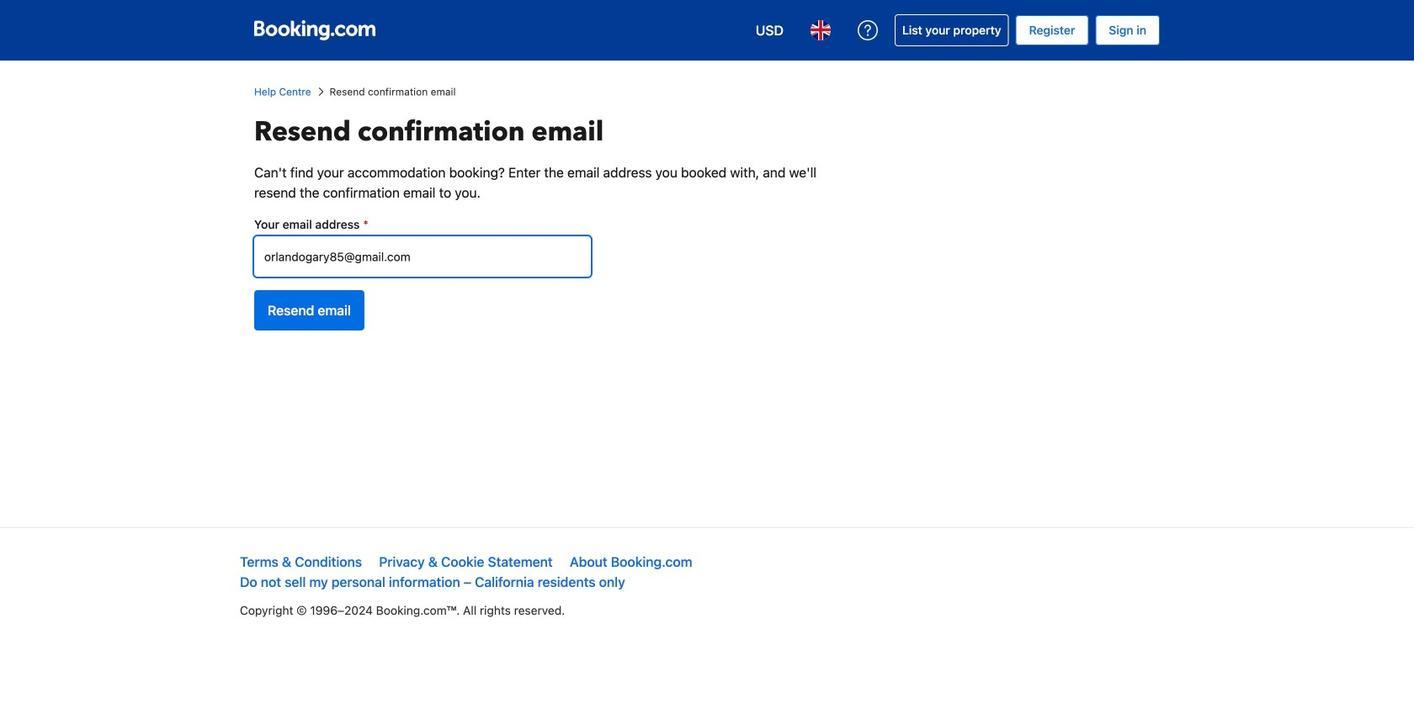 Task type: vqa. For each thing, say whether or not it's contained in the screenshot.
Booking.com online hotel reservations image
yes



Task type: locate. For each thing, give the bounding box(es) containing it.
Ex. name@provider.com field
[[254, 237, 591, 277]]

booking.com online hotel reservations image
[[254, 20, 375, 40]]



